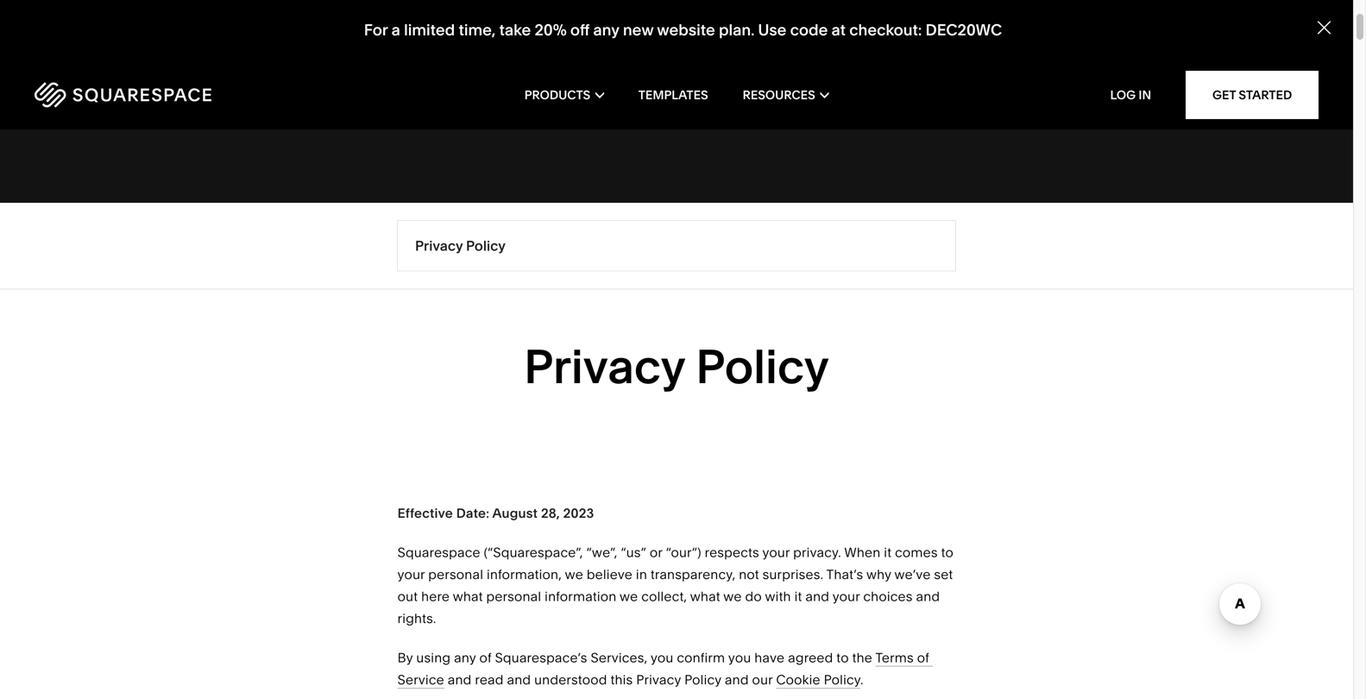 Task type: describe. For each thing, give the bounding box(es) containing it.
privacy policy main content
[[0, 0, 1366, 699]]

1 what from the left
[[453, 589, 483, 605]]

using
[[416, 650, 451, 666]]

0 horizontal spatial we
[[565, 567, 583, 583]]

"us"
[[621, 545, 646, 561]]

1 of from the left
[[479, 650, 492, 666]]

and left read
[[448, 672, 472, 688]]

privacy.
[[793, 545, 841, 561]]

.
[[860, 672, 864, 688]]

that's
[[826, 567, 863, 583]]

templates link
[[638, 60, 708, 129]]

and down we've
[[916, 589, 940, 605]]

1 vertical spatial privacy
[[636, 672, 681, 688]]

("squarespace",
[[484, 545, 583, 561]]

not
[[739, 567, 759, 583]]

and right read
[[507, 672, 531, 688]]

2 horizontal spatial we
[[723, 589, 742, 605]]

squarespace
[[398, 545, 480, 561]]

plan.
[[719, 20, 755, 39]]

cookie
[[776, 672, 820, 688]]

a
[[391, 20, 400, 39]]

started
[[1239, 88, 1292, 102]]

agreed
[[788, 650, 833, 666]]

"we",
[[586, 545, 617, 561]]

respects
[[705, 545, 759, 561]]

dec20wc
[[926, 20, 1002, 39]]

"our")
[[666, 545, 701, 561]]

believe
[[587, 567, 633, 583]]

terms
[[875, 650, 914, 666]]

by using any of squarespace's services, you confirm you have agreed to the
[[398, 650, 875, 666]]

0 horizontal spatial it
[[794, 589, 802, 605]]

information
[[545, 589, 617, 605]]

when
[[844, 545, 881, 561]]

squarespace logo link
[[35, 82, 291, 108]]

terms of service
[[398, 650, 933, 688]]

log             in
[[1110, 88, 1151, 102]]

1 horizontal spatial personal
[[486, 589, 541, 605]]

2 vertical spatial your
[[833, 589, 860, 605]]

service
[[398, 672, 444, 688]]

log             in link
[[1110, 88, 1151, 102]]

this
[[611, 672, 633, 688]]

new
[[623, 20, 654, 39]]

and down surprises.
[[805, 589, 829, 605]]

2 you from the left
[[728, 650, 751, 666]]

with
[[765, 589, 791, 605]]

effective
[[398, 505, 453, 521]]

use
[[758, 20, 787, 39]]

0 horizontal spatial to
[[836, 650, 849, 666]]

20%
[[535, 20, 567, 39]]

confirm
[[677, 650, 725, 666]]

the
[[852, 650, 872, 666]]

surprises.
[[763, 567, 823, 583]]

read
[[475, 672, 504, 688]]

comes
[[895, 545, 938, 561]]

products
[[524, 88, 590, 102]]

0 vertical spatial your
[[762, 545, 790, 561]]

choices
[[863, 589, 913, 605]]

1 vertical spatial any
[[454, 650, 476, 666]]

log
[[1110, 88, 1136, 102]]

1 vertical spatial your
[[398, 567, 425, 583]]

website
[[657, 20, 715, 39]]

terms of service link
[[398, 650, 933, 689]]

transparency,
[[651, 567, 736, 583]]

products button
[[524, 60, 604, 129]]

do
[[745, 589, 762, 605]]

at
[[832, 20, 846, 39]]



Task type: locate. For each thing, give the bounding box(es) containing it.
by
[[398, 650, 413, 666]]

date: august
[[456, 505, 538, 521]]

get
[[1212, 88, 1236, 102]]

for
[[364, 20, 388, 39]]

we
[[565, 567, 583, 583], [620, 589, 638, 605], [723, 589, 742, 605]]

in
[[636, 567, 647, 583]]

get started
[[1212, 88, 1292, 102]]

what
[[453, 589, 483, 605], [690, 589, 720, 605]]

code
[[790, 20, 828, 39]]

of up read
[[479, 650, 492, 666]]

0 horizontal spatial you
[[651, 650, 674, 666]]

it right with
[[794, 589, 802, 605]]

1 horizontal spatial any
[[593, 20, 619, 39]]

personal down information, on the bottom left of the page
[[486, 589, 541, 605]]

time,
[[459, 20, 496, 39]]

1 horizontal spatial of
[[917, 650, 929, 666]]

1 horizontal spatial to
[[941, 545, 954, 561]]

your up out
[[398, 567, 425, 583]]

checkout:
[[849, 20, 922, 39]]

take
[[499, 20, 531, 39]]

or
[[650, 545, 663, 561]]

0 horizontal spatial any
[[454, 650, 476, 666]]

and left our
[[725, 672, 749, 688]]

personal
[[428, 567, 483, 583], [486, 589, 541, 605]]

1 vertical spatial personal
[[486, 589, 541, 605]]

resources
[[743, 88, 815, 102]]

0 vertical spatial personal
[[428, 567, 483, 583]]

why
[[866, 567, 891, 583]]

your up surprises.
[[762, 545, 790, 561]]

1 horizontal spatial it
[[884, 545, 892, 561]]

1 vertical spatial to
[[836, 650, 849, 666]]

any right off
[[593, 20, 619, 39]]

out
[[398, 589, 418, 605]]

here
[[421, 589, 450, 605]]

28,
[[541, 505, 560, 521]]

personal down squarespace in the left of the page
[[428, 567, 483, 583]]

what right here
[[453, 589, 483, 605]]

rights.
[[398, 611, 436, 627]]

cookie policy link
[[776, 672, 860, 689]]

have
[[754, 650, 785, 666]]

policy
[[696, 338, 829, 395], [684, 672, 721, 688], [824, 672, 860, 688]]

and read and understood this privacy policy and our cookie policy .
[[444, 672, 864, 688]]

2023
[[563, 505, 594, 521]]

your down that's
[[833, 589, 860, 605]]

2 what from the left
[[690, 589, 720, 605]]

of right terms
[[917, 650, 929, 666]]

templates
[[638, 88, 708, 102]]

it
[[884, 545, 892, 561], [794, 589, 802, 605]]

0 vertical spatial it
[[884, 545, 892, 561]]

any right using
[[454, 650, 476, 666]]

our
[[752, 672, 773, 688]]

get started link
[[1186, 71, 1319, 119]]

1 you from the left
[[651, 650, 674, 666]]

0 vertical spatial to
[[941, 545, 954, 561]]

we down in
[[620, 589, 638, 605]]

any
[[593, 20, 619, 39], [454, 650, 476, 666]]

limited
[[404, 20, 455, 39]]

collect,
[[641, 589, 687, 605]]

privacy policy
[[524, 338, 829, 395]]

0 vertical spatial privacy
[[524, 338, 685, 395]]

what down the transparency,
[[690, 589, 720, 605]]

you
[[651, 650, 674, 666], [728, 650, 751, 666]]

services,
[[591, 650, 648, 666]]

2 of from the left
[[917, 650, 929, 666]]

of
[[479, 650, 492, 666], [917, 650, 929, 666]]

you up and read and understood this privacy policy and our cookie policy .
[[651, 650, 674, 666]]

effective date: august 28, 2023
[[398, 505, 594, 521]]

0 horizontal spatial your
[[398, 567, 425, 583]]

in
[[1139, 88, 1151, 102]]

we've
[[895, 567, 931, 583]]

to up set on the right bottom of the page
[[941, 545, 954, 561]]

0 horizontal spatial personal
[[428, 567, 483, 583]]

1 horizontal spatial your
[[762, 545, 790, 561]]

1 vertical spatial it
[[794, 589, 802, 605]]

1 horizontal spatial you
[[728, 650, 751, 666]]

we up information
[[565, 567, 583, 583]]

we left do
[[723, 589, 742, 605]]

to inside squarespace ("squarespace", "we", "us" or "our") respects your privacy. when it comes to your personal information, we believe in transparency, not surprises. that's why we've set out here what personal information we collect, what we do with it and your choices and rights.
[[941, 545, 954, 561]]

set
[[934, 567, 953, 583]]

squarespace ("squarespace", "we", "us" or "our") respects your privacy. when it comes to your personal information, we believe in transparency, not surprises. that's why we've set out here what personal information we collect, what we do with it and your choices and rights.
[[398, 545, 957, 627]]

2 horizontal spatial your
[[833, 589, 860, 605]]

to left 'the'
[[836, 650, 849, 666]]

understood
[[534, 672, 607, 688]]

of inside terms of service
[[917, 650, 929, 666]]

resources button
[[743, 60, 829, 129]]

to
[[941, 545, 954, 561], [836, 650, 849, 666]]

0 vertical spatial any
[[593, 20, 619, 39]]

it up why
[[884, 545, 892, 561]]

off
[[570, 20, 590, 39]]

0 horizontal spatial what
[[453, 589, 483, 605]]

privacy
[[524, 338, 685, 395], [636, 672, 681, 688]]

you left have
[[728, 650, 751, 666]]

0 horizontal spatial of
[[479, 650, 492, 666]]

for a limited time, take 20% off any new website plan. use code at checkout: dec20wc
[[364, 20, 1002, 39]]

your
[[762, 545, 790, 561], [398, 567, 425, 583], [833, 589, 860, 605]]

1 horizontal spatial what
[[690, 589, 720, 605]]

information,
[[487, 567, 562, 583]]

1 horizontal spatial we
[[620, 589, 638, 605]]

squarespace's
[[495, 650, 587, 666]]

squarespace logo image
[[35, 82, 211, 108]]

and
[[805, 589, 829, 605], [916, 589, 940, 605], [448, 672, 472, 688], [507, 672, 531, 688], [725, 672, 749, 688]]



Task type: vqa. For each thing, say whether or not it's contained in the screenshot.
"Art"
no



